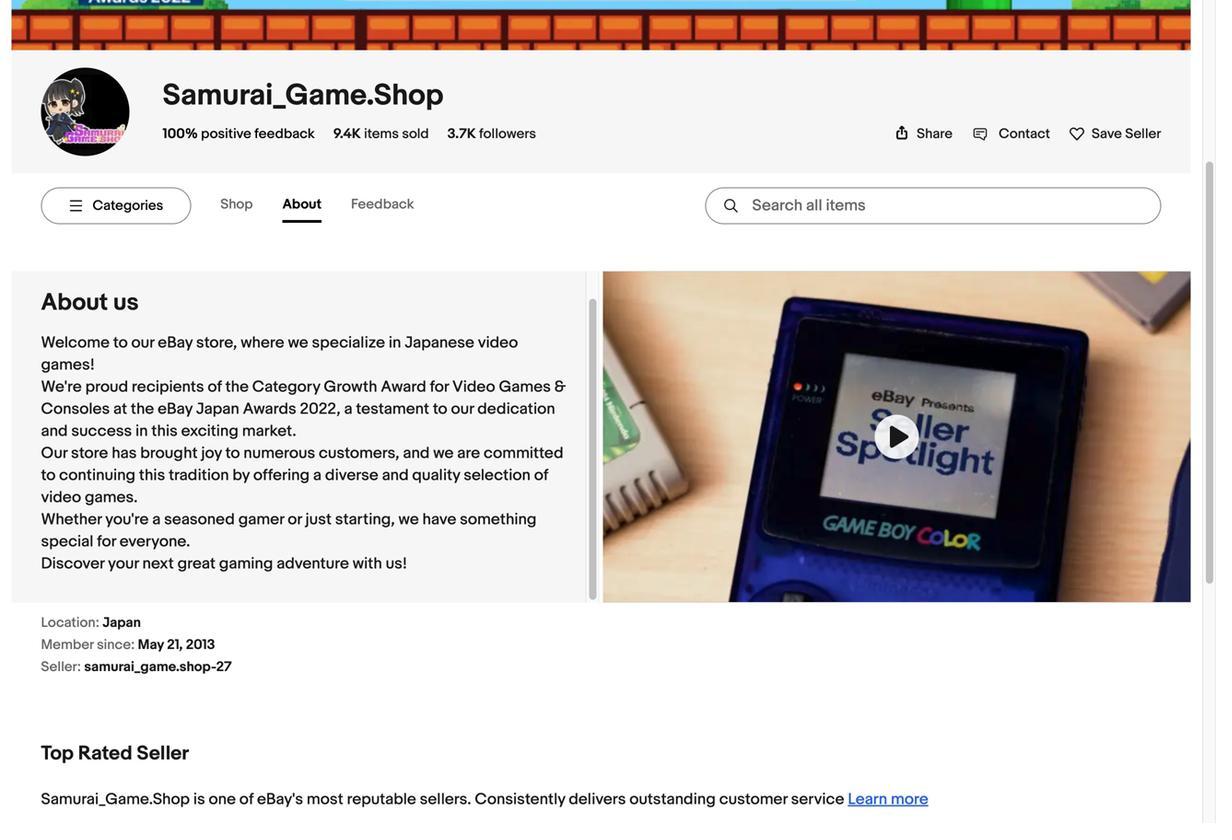 Task type: locate. For each thing, give the bounding box(es) containing it.
category
[[252, 378, 320, 397]]

store,
[[196, 334, 237, 353]]

us
[[113, 289, 139, 317]]

0 vertical spatial of
[[208, 378, 222, 397]]

member
[[41, 637, 94, 654]]

1 horizontal spatial the
[[225, 378, 249, 397]]

we right where
[[288, 334, 308, 353]]

in up has on the bottom left of the page
[[135, 422, 148, 441]]

tradition
[[169, 466, 229, 486]]

location: japan member since: may 21, 2013 seller: samurai_game.shop-27
[[41, 615, 232, 676]]

rated
[[78, 742, 132, 766]]

whether
[[41, 510, 102, 530]]

japan
[[196, 400, 239, 419], [102, 615, 141, 632]]

2 vertical spatial of
[[239, 791, 254, 810]]

0 horizontal spatial in
[[135, 422, 148, 441]]

and up 'quality'
[[403, 444, 430, 463]]

0 vertical spatial video
[[478, 334, 518, 353]]

1 vertical spatial in
[[135, 422, 148, 441]]

0 vertical spatial about
[[283, 196, 322, 213]]

diverse
[[325, 466, 379, 486]]

0 vertical spatial our
[[131, 334, 154, 353]]

sellers.
[[420, 791, 471, 810]]

location:
[[41, 615, 99, 632]]

our down us
[[131, 334, 154, 353]]

0 horizontal spatial a
[[152, 510, 161, 530]]

may
[[138, 637, 164, 654]]

one
[[209, 791, 236, 810]]

100%
[[163, 126, 198, 142]]

in left japanese
[[389, 334, 401, 353]]

0 vertical spatial ebay
[[158, 334, 193, 353]]

1 horizontal spatial japan
[[196, 400, 239, 419]]

1 vertical spatial for
[[97, 533, 116, 552]]

0 vertical spatial seller
[[1125, 126, 1162, 142]]

ebay
[[158, 334, 193, 353], [158, 400, 193, 419]]

about up the welcome
[[41, 289, 108, 317]]

0 vertical spatial samurai_game.shop
[[163, 78, 444, 114]]

adventure
[[277, 555, 349, 574]]

2 vertical spatial we
[[399, 510, 419, 530]]

2 vertical spatial a
[[152, 510, 161, 530]]

ebay's
[[257, 791, 303, 810]]

testament
[[356, 400, 429, 419]]

1 horizontal spatial a
[[313, 466, 322, 486]]

something
[[460, 510, 537, 530]]

numerous
[[244, 444, 315, 463]]

seasoned
[[164, 510, 235, 530]]

and up 'our'
[[41, 422, 68, 441]]

success
[[71, 422, 132, 441]]

great
[[177, 555, 216, 574]]

the right at
[[131, 400, 154, 419]]

since:
[[97, 637, 135, 654]]

have
[[423, 510, 456, 530]]

about
[[283, 196, 322, 213], [41, 289, 108, 317]]

with
[[353, 555, 382, 574]]

a down growth
[[344, 400, 353, 419]]

1 horizontal spatial in
[[389, 334, 401, 353]]

of right one
[[239, 791, 254, 810]]

1 horizontal spatial seller
[[1125, 126, 1162, 142]]

about right shop
[[283, 196, 322, 213]]

1 vertical spatial ebay
[[158, 400, 193, 419]]

special
[[41, 533, 93, 552]]

by
[[233, 466, 250, 486]]

a
[[344, 400, 353, 419], [313, 466, 322, 486], [152, 510, 161, 530]]

ebay left store,
[[158, 334, 193, 353]]

the up awards
[[225, 378, 249, 397]]

for left video
[[430, 378, 449, 397]]

learn more link
[[848, 791, 929, 810]]

exciting
[[181, 422, 239, 441]]

and left 'quality'
[[382, 466, 409, 486]]

0 horizontal spatial we
[[288, 334, 308, 353]]

japan up exciting
[[196, 400, 239, 419]]

a left diverse
[[313, 466, 322, 486]]

and
[[41, 422, 68, 441], [403, 444, 430, 463], [382, 466, 409, 486]]

are
[[457, 444, 480, 463]]

consoles
[[41, 400, 110, 419]]

video up video
[[478, 334, 518, 353]]

for up your
[[97, 533, 116, 552]]

samurai_game.shop
[[163, 78, 444, 114], [41, 791, 190, 810]]

1 horizontal spatial about
[[283, 196, 322, 213]]

a up everyone.
[[152, 510, 161, 530]]

1 vertical spatial of
[[534, 466, 548, 486]]

we're
[[41, 378, 82, 397]]

0 horizontal spatial about
[[41, 289, 108, 317]]

0 vertical spatial japan
[[196, 400, 239, 419]]

we left have at the left of page
[[399, 510, 419, 530]]

delivers
[[569, 791, 626, 810]]

this down brought
[[139, 466, 165, 486]]

27
[[216, 659, 232, 676]]

customer
[[719, 791, 788, 810]]

ebay down recipients at top
[[158, 400, 193, 419]]

0 vertical spatial for
[[430, 378, 449, 397]]

1 vertical spatial seller
[[137, 742, 189, 766]]

video up whether
[[41, 488, 81, 508]]

1 vertical spatial we
[[433, 444, 454, 463]]

us!
[[386, 555, 407, 574]]

samurai_game.shop is one of ebay's most reputable sellers. consistently delivers outstanding customer service learn more
[[41, 791, 929, 810]]

in
[[389, 334, 401, 353], [135, 422, 148, 441]]

this
[[152, 422, 178, 441], [139, 466, 165, 486]]

for
[[430, 378, 449, 397], [97, 533, 116, 552]]

of down committed
[[534, 466, 548, 486]]

1 vertical spatial the
[[131, 400, 154, 419]]

samurai_game.shop image
[[41, 68, 129, 156]]

0 horizontal spatial seller
[[137, 742, 189, 766]]

1 vertical spatial our
[[451, 400, 474, 419]]

gamer
[[238, 510, 284, 530]]

japan up since:
[[102, 615, 141, 632]]

tab list
[[220, 189, 444, 223]]

we up 'quality'
[[433, 444, 454, 463]]

2 horizontal spatial of
[[534, 466, 548, 486]]

at
[[113, 400, 127, 419]]

followers
[[479, 126, 536, 142]]

1 vertical spatial about
[[41, 289, 108, 317]]

samurai_game.shop for samurai_game.shop is one of ebay's most reputable sellers. consistently delivers outstanding customer service learn more
[[41, 791, 190, 810]]

to down 'our'
[[41, 466, 56, 486]]

1 vertical spatial japan
[[102, 615, 141, 632]]

just
[[305, 510, 332, 530]]

the
[[225, 378, 249, 397], [131, 400, 154, 419]]

our down video
[[451, 400, 474, 419]]

1 horizontal spatial of
[[239, 791, 254, 810]]

1 horizontal spatial video
[[478, 334, 518, 353]]

japanese
[[405, 334, 474, 353]]

of down store,
[[208, 378, 222, 397]]

0 vertical spatial a
[[344, 400, 353, 419]]

1 horizontal spatial we
[[399, 510, 419, 530]]

save seller button
[[1069, 122, 1162, 142]]

recipients
[[132, 378, 204, 397]]

2 ebay from the top
[[158, 400, 193, 419]]

0 horizontal spatial japan
[[102, 615, 141, 632]]

save seller
[[1092, 126, 1162, 142]]

service
[[791, 791, 845, 810]]

more
[[891, 791, 929, 810]]

seller right save
[[1125, 126, 1162, 142]]

brought
[[140, 444, 198, 463]]

seller right rated
[[137, 742, 189, 766]]

has
[[112, 444, 137, 463]]

feedback
[[351, 196, 414, 213]]

to
[[113, 334, 128, 353], [433, 400, 448, 419], [225, 444, 240, 463], [41, 466, 56, 486]]

we
[[288, 334, 308, 353], [433, 444, 454, 463], [399, 510, 419, 530]]

samurai_game.shop-
[[84, 659, 216, 676]]

0 horizontal spatial video
[[41, 488, 81, 508]]

top rated seller
[[41, 742, 189, 766]]

0 vertical spatial and
[[41, 422, 68, 441]]

samurai_game.shop up "feedback"
[[163, 78, 444, 114]]

samurai_game.shop down top rated seller
[[41, 791, 190, 810]]

1 vertical spatial samurai_game.shop
[[41, 791, 190, 810]]

this up brought
[[152, 422, 178, 441]]



Task type: describe. For each thing, give the bounding box(es) containing it.
1 vertical spatial this
[[139, 466, 165, 486]]

2 horizontal spatial a
[[344, 400, 353, 419]]

welcome to our ebay store, where we specialize in japanese video games! we're proud recipients of the category growth award for video games & consoles at the ebay japan awards 2022, a testament to our dedication and success in this exciting market. our store has brought joy to numerous customers, and we are committed to continuing this tradition by offering a diverse and quality selection of video games. whether you're a seasoned gamer or just starting, we have something special for everyone. discover your next great gaming adventure with us!
[[41, 334, 566, 574]]

0 horizontal spatial for
[[97, 533, 116, 552]]

japan inside the welcome to our ebay store, where we specialize in japanese video games! we're proud recipients of the category growth award for video games & consoles at the ebay japan awards 2022, a testament to our dedication and success in this exciting market. our store has brought joy to numerous customers, and we are committed to continuing this tradition by offering a diverse and quality selection of video games. whether you're a seasoned gamer or just starting, we have something special for everyone. discover your next great gaming adventure with us!
[[196, 400, 239, 419]]

specialize
[[312, 334, 385, 353]]

where
[[241, 334, 284, 353]]

tab list containing shop
[[220, 189, 444, 223]]

top
[[41, 742, 74, 766]]

is
[[193, 791, 205, 810]]

outstanding
[[630, 791, 716, 810]]

dedication
[[478, 400, 555, 419]]

welcome
[[41, 334, 110, 353]]

gaming
[[219, 555, 273, 574]]

discover
[[41, 555, 104, 574]]

1 horizontal spatial for
[[430, 378, 449, 397]]

0 vertical spatial the
[[225, 378, 249, 397]]

9.4k
[[333, 126, 361, 142]]

0 horizontal spatial our
[[131, 334, 154, 353]]

share button
[[895, 126, 953, 142]]

customers,
[[319, 444, 399, 463]]

0 vertical spatial we
[[288, 334, 308, 353]]

games!
[[41, 356, 95, 375]]

0 horizontal spatial of
[[208, 378, 222, 397]]

samurai_game.shop for samurai_game.shop
[[163, 78, 444, 114]]

committed
[[484, 444, 564, 463]]

9.4k items sold
[[333, 126, 429, 142]]

2 horizontal spatial we
[[433, 444, 454, 463]]

starting,
[[335, 510, 395, 530]]

next
[[142, 555, 174, 574]]

growth
[[324, 378, 377, 397]]

most
[[307, 791, 343, 810]]

positive
[[201, 126, 251, 142]]

games.
[[85, 488, 138, 508]]

Search all items field
[[705, 187, 1162, 224]]

continuing
[[59, 466, 136, 486]]

0 vertical spatial this
[[152, 422, 178, 441]]

about us
[[41, 289, 139, 317]]

2022,
[[300, 400, 341, 419]]

share
[[917, 126, 953, 142]]

categories
[[93, 198, 163, 214]]

japan inside location: japan member since: may 21, 2013 seller: samurai_game.shop-27
[[102, 615, 141, 632]]

3.7k followers
[[448, 126, 536, 142]]

contact link
[[973, 126, 1051, 142]]

selection
[[464, 466, 531, 486]]

21,
[[167, 637, 183, 654]]

items
[[364, 126, 399, 142]]

sold
[[402, 126, 429, 142]]

contact
[[999, 126, 1051, 142]]

awards
[[243, 400, 296, 419]]

about for about
[[283, 196, 322, 213]]

shop
[[220, 196, 253, 213]]

1 horizontal spatial our
[[451, 400, 474, 419]]

or
[[288, 510, 302, 530]]

samurai_game.shop link
[[163, 78, 444, 114]]

video
[[453, 378, 495, 397]]

to right testament
[[433, 400, 448, 419]]

1 vertical spatial a
[[313, 466, 322, 486]]

everyone.
[[120, 533, 190, 552]]

seller:
[[41, 659, 81, 676]]

proud
[[85, 378, 128, 397]]

1 vertical spatial and
[[403, 444, 430, 463]]

store
[[71, 444, 108, 463]]

your
[[108, 555, 139, 574]]

reputable
[[347, 791, 416, 810]]

about for about us
[[41, 289, 108, 317]]

you're
[[105, 510, 149, 530]]

3.7k
[[448, 126, 476, 142]]

to right joy
[[225, 444, 240, 463]]

our
[[41, 444, 67, 463]]

learn
[[848, 791, 888, 810]]

2013
[[186, 637, 215, 654]]

2 vertical spatial and
[[382, 466, 409, 486]]

1 vertical spatial video
[[41, 488, 81, 508]]

award
[[381, 378, 426, 397]]

games
[[499, 378, 551, 397]]

0 horizontal spatial the
[[131, 400, 154, 419]]

joy
[[201, 444, 222, 463]]

quality
[[412, 466, 460, 486]]

feedback
[[254, 126, 315, 142]]

100% positive feedback
[[163, 126, 315, 142]]

seller inside button
[[1125, 126, 1162, 142]]

market.
[[242, 422, 296, 441]]

0 vertical spatial in
[[389, 334, 401, 353]]

1 ebay from the top
[[158, 334, 193, 353]]

categories button
[[41, 187, 191, 224]]

to down us
[[113, 334, 128, 353]]

save
[[1092, 126, 1122, 142]]

offering
[[253, 466, 310, 486]]

&
[[555, 378, 566, 397]]



Task type: vqa. For each thing, say whether or not it's contained in the screenshot.
the bottom the About
yes



